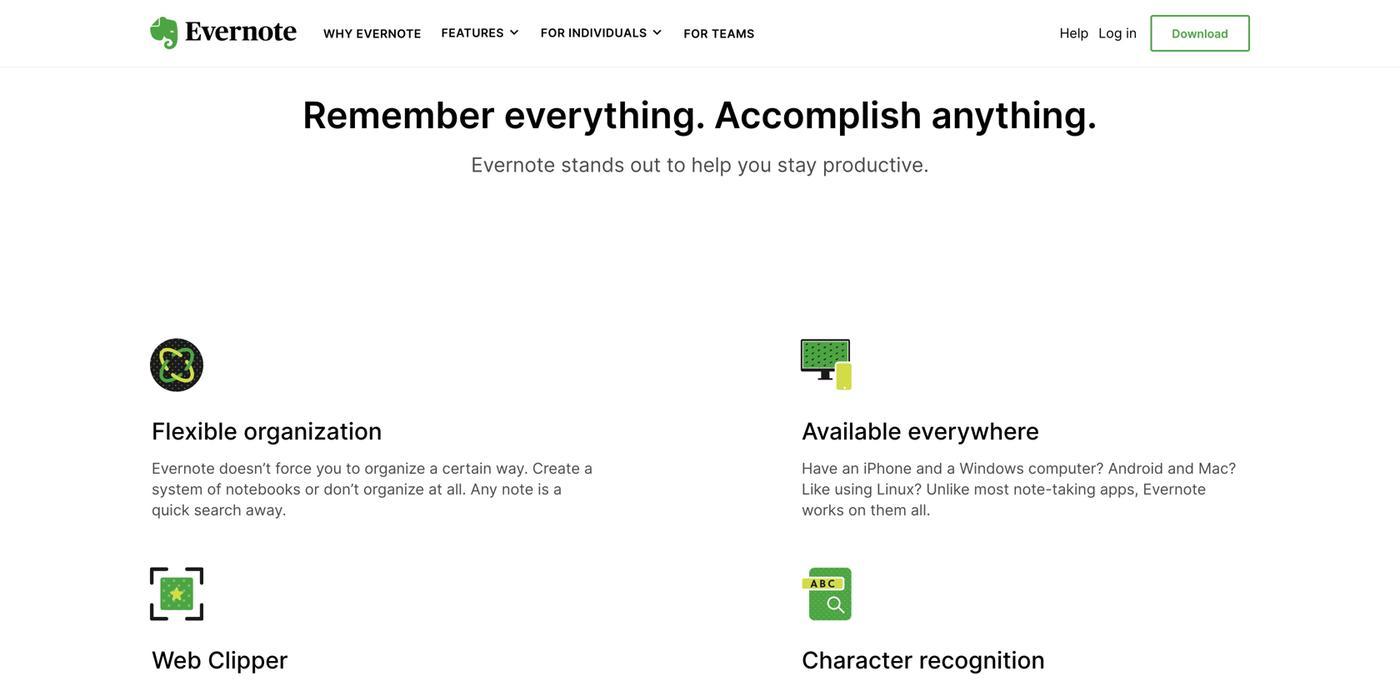 Task type: vqa. For each thing, say whether or not it's contained in the screenshot.
Evernote within the Evernote doesn't force you to organize a certain way. Create a system of notebooks or don't organize at all. Any note is a quick search away.
yes



Task type: describe. For each thing, give the bounding box(es) containing it.
flexible organization
[[152, 418, 382, 446]]

evernote doesn't force you to organize a certain way. create a system of notebooks or don't organize at all. any note is a quick search away.
[[152, 459, 593, 520]]

evernote inside have an iphone and a windows computer? android and mac? like using linux? unlike most note-taking apps, evernote works on them all.
[[1143, 480, 1206, 499]]

for teams link
[[684, 25, 755, 41]]

help
[[1060, 25, 1089, 41]]

away.
[[246, 501, 286, 520]]

for individuals
[[541, 26, 647, 40]]

1 vertical spatial organize
[[363, 480, 424, 499]]

taking
[[1052, 480, 1096, 499]]

for individuals button
[[541, 25, 664, 42]]

flexible icon image
[[150, 339, 203, 392]]

teams
[[712, 27, 755, 41]]

remember
[[303, 93, 495, 137]]

for for for teams
[[684, 27, 708, 41]]

productive.
[[823, 153, 929, 177]]

everywhere
[[908, 418, 1040, 446]]

stands
[[561, 153, 625, 177]]

individuals
[[569, 26, 647, 40]]

an
[[842, 459, 859, 478]]

flexible
[[152, 418, 237, 446]]

stay
[[777, 153, 817, 177]]

evernote logo image
[[150, 17, 297, 50]]

certain
[[442, 459, 492, 478]]

works
[[802, 501, 844, 520]]

available
[[802, 418, 902, 446]]

on
[[849, 501, 866, 520]]

note-
[[1014, 480, 1052, 499]]

available everywhere
[[802, 418, 1040, 446]]

is
[[538, 480, 549, 499]]

why
[[323, 27, 353, 41]]

out
[[630, 153, 661, 177]]

a right create
[[584, 459, 593, 478]]

web clipper
[[152, 647, 288, 675]]

why evernote link
[[323, 25, 421, 41]]

download
[[1172, 27, 1229, 41]]

a right is
[[553, 480, 562, 499]]

like
[[802, 480, 830, 499]]

note
[[502, 480, 534, 499]]

clipper
[[208, 647, 288, 675]]

help link
[[1060, 25, 1089, 41]]

for teams
[[684, 27, 755, 41]]

have
[[802, 459, 838, 478]]

android
[[1108, 459, 1164, 478]]

evernote inside the evernote doesn't force you to organize a certain way. create a system of notebooks or don't organize at all. any note is a quick search away.
[[152, 459, 215, 478]]

linux?
[[877, 480, 922, 499]]

mobile and desktop icon image
[[800, 339, 854, 392]]

evernote right why
[[356, 27, 421, 41]]



Task type: locate. For each thing, give the bounding box(es) containing it.
evernote up system
[[152, 459, 215, 478]]

1 horizontal spatial you
[[737, 153, 772, 177]]

why evernote
[[323, 27, 421, 41]]

1 and from the left
[[916, 459, 943, 478]]

unlike
[[926, 480, 970, 499]]

0 vertical spatial to
[[667, 153, 686, 177]]

you up don't
[[316, 459, 342, 478]]

search icon image
[[800, 568, 854, 621]]

in
[[1126, 25, 1137, 41]]

evernote stands out to help you stay productive.
[[471, 153, 929, 177]]

evernote down android
[[1143, 480, 1206, 499]]

0 horizontal spatial for
[[541, 26, 565, 40]]

evernote left the stands
[[471, 153, 555, 177]]

download link
[[1150, 15, 1250, 52]]

you inside the evernote doesn't force you to organize a certain way. create a system of notebooks or don't organize at all. any note is a quick search away.
[[316, 459, 342, 478]]

features
[[442, 26, 504, 40]]

1 horizontal spatial to
[[667, 153, 686, 177]]

1 vertical spatial all.
[[911, 501, 931, 520]]

notebooks
[[226, 480, 301, 499]]

all. right at
[[447, 480, 466, 499]]

0 horizontal spatial you
[[316, 459, 342, 478]]

web clipper image
[[150, 568, 203, 621]]

recognition
[[919, 647, 1045, 675]]

of
[[207, 480, 221, 499]]

don't
[[324, 480, 359, 499]]

0 vertical spatial you
[[737, 153, 772, 177]]

for inside button
[[541, 26, 565, 40]]

and up unlike
[[916, 459, 943, 478]]

for left teams
[[684, 27, 708, 41]]

help
[[691, 153, 732, 177]]

using
[[835, 480, 873, 499]]

all. down 'linux?'
[[911, 501, 931, 520]]

and
[[916, 459, 943, 478], [1168, 459, 1194, 478]]

1 horizontal spatial and
[[1168, 459, 1194, 478]]

or
[[305, 480, 320, 499]]

you left stay
[[737, 153, 772, 177]]

to right 'out'
[[667, 153, 686, 177]]

system
[[152, 480, 203, 499]]

features button
[[442, 25, 521, 42]]

everything.
[[504, 93, 705, 137]]

apps,
[[1100, 480, 1139, 499]]

way.
[[496, 459, 528, 478]]

search
[[194, 501, 241, 520]]

0 horizontal spatial and
[[916, 459, 943, 478]]

all.
[[447, 480, 466, 499], [911, 501, 931, 520]]

computer?
[[1028, 459, 1104, 478]]

organize
[[365, 459, 425, 478], [363, 480, 424, 499]]

1 vertical spatial to
[[346, 459, 360, 478]]

log in
[[1099, 25, 1137, 41]]

a inside have an iphone and a windows computer? android and mac? like using linux? unlike most note-taking apps, evernote works on them all.
[[947, 459, 955, 478]]

and left mac?
[[1168, 459, 1194, 478]]

create
[[533, 459, 580, 478]]

1 vertical spatial you
[[316, 459, 342, 478]]

2 and from the left
[[1168, 459, 1194, 478]]

quick
[[152, 501, 190, 520]]

organize left at
[[363, 480, 424, 499]]

doesn't
[[219, 459, 271, 478]]

character
[[802, 647, 913, 675]]

web
[[152, 647, 202, 675]]

mac?
[[1199, 459, 1236, 478]]

accomplish
[[714, 93, 922, 137]]

for for for individuals
[[541, 26, 565, 40]]

anything.
[[932, 93, 1098, 137]]

organize left certain
[[365, 459, 425, 478]]

0 vertical spatial organize
[[365, 459, 425, 478]]

log
[[1099, 25, 1122, 41]]

evernote
[[356, 27, 421, 41], [471, 153, 555, 177], [152, 459, 215, 478], [1143, 480, 1206, 499]]

0 horizontal spatial all.
[[447, 480, 466, 499]]

organization
[[244, 418, 382, 446]]

to
[[667, 153, 686, 177], [346, 459, 360, 478]]

0 horizontal spatial to
[[346, 459, 360, 478]]

at
[[428, 480, 442, 499]]

most
[[974, 480, 1009, 499]]

1 horizontal spatial for
[[684, 27, 708, 41]]

a
[[430, 459, 438, 478], [584, 459, 593, 478], [947, 459, 955, 478], [553, 480, 562, 499]]

force
[[275, 459, 312, 478]]

for
[[541, 26, 565, 40], [684, 27, 708, 41]]

for left individuals
[[541, 26, 565, 40]]

a up unlike
[[947, 459, 955, 478]]

them
[[870, 501, 907, 520]]

iphone
[[864, 459, 912, 478]]

all. inside have an iphone and a windows computer? android and mac? like using linux? unlike most note-taking apps, evernote works on them all.
[[911, 501, 931, 520]]

to up don't
[[346, 459, 360, 478]]

have an iphone and a windows computer? android and mac? like using linux? unlike most note-taking apps, evernote works on them all.
[[802, 459, 1236, 520]]

a up at
[[430, 459, 438, 478]]

to inside the evernote doesn't force you to organize a certain way. create a system of notebooks or don't organize at all. any note is a quick search away.
[[346, 459, 360, 478]]

character recognition
[[802, 647, 1045, 675]]

any
[[471, 480, 498, 499]]

you
[[737, 153, 772, 177], [316, 459, 342, 478]]

all. inside the evernote doesn't force you to organize a certain way. create a system of notebooks or don't organize at all. any note is a quick search away.
[[447, 480, 466, 499]]

windows
[[960, 459, 1024, 478]]

remember everything. accomplish anything.
[[303, 93, 1098, 137]]

1 horizontal spatial all.
[[911, 501, 931, 520]]

log in link
[[1099, 25, 1137, 41]]

0 vertical spatial all.
[[447, 480, 466, 499]]



